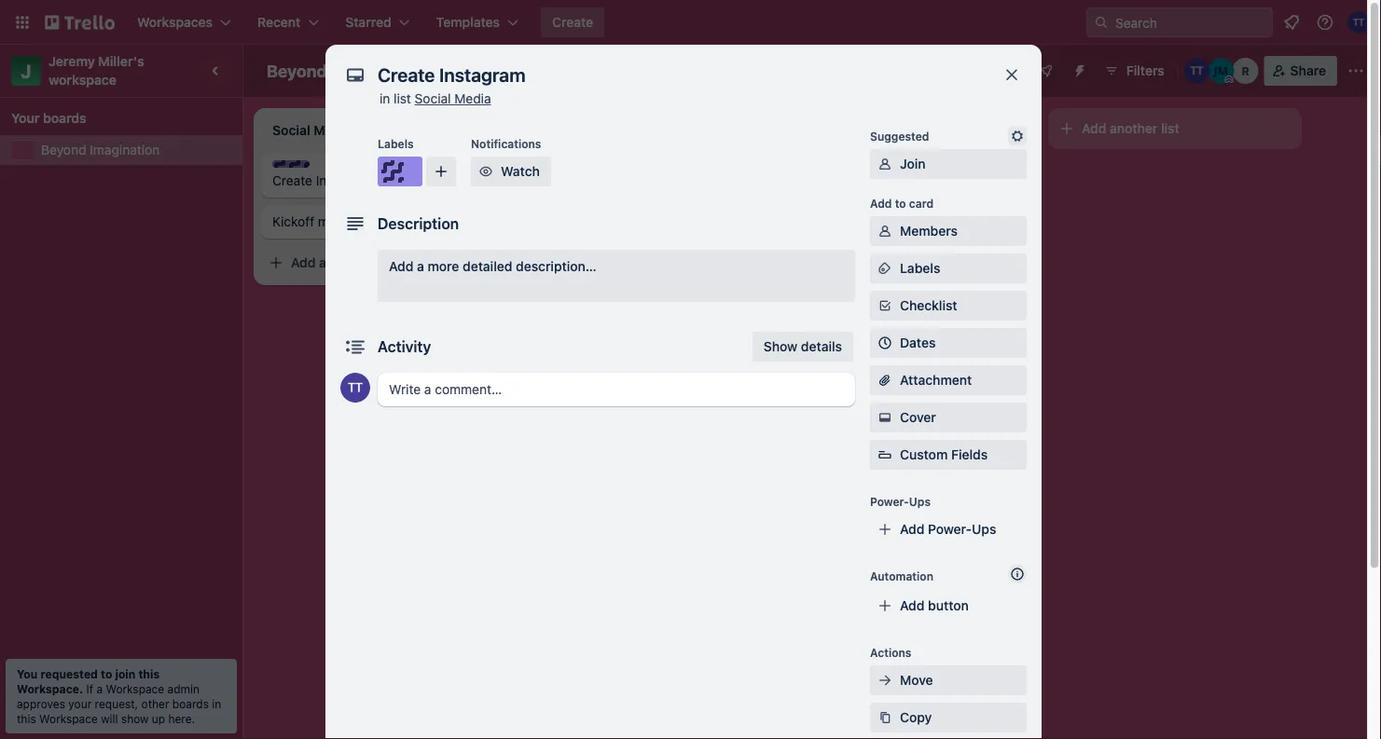 Task type: locate. For each thing, give the bounding box(es) containing it.
1 vertical spatial add a card button
[[261, 248, 470, 278]]

suggested
[[871, 130, 930, 143]]

labels
[[378, 137, 414, 150], [900, 261, 941, 276]]

1 horizontal spatial beyond imagination
[[267, 61, 426, 81]]

sm image inside copy link
[[876, 709, 895, 728]]

1 vertical spatial boards
[[172, 698, 209, 711]]

1 vertical spatial add a card
[[291, 255, 357, 271]]

create inside 'link'
[[272, 173, 313, 188]]

search image
[[1094, 15, 1109, 30]]

watch button
[[471, 157, 551, 187]]

1 horizontal spatial terry turtle (terryturtle) image
[[1348, 11, 1371, 34]]

sm image inside cover link
[[876, 409, 895, 427]]

you
[[17, 668, 38, 681]]

here.
[[168, 713, 195, 726]]

labels up the create instagram 'link' at the top of page
[[378, 137, 414, 150]]

0 horizontal spatial terry turtle (terryturtle) image
[[341, 373, 370, 403]]

0 vertical spatial create from template… image
[[1008, 170, 1023, 185]]

1 horizontal spatial ups
[[972, 522, 997, 537]]

add button
[[900, 599, 969, 614]]

0 vertical spatial terry turtle (terryturtle) image
[[1348, 11, 1371, 34]]

a right if
[[96, 683, 103, 696]]

add a card down kickoff meeting
[[291, 255, 357, 271]]

0 horizontal spatial labels
[[378, 137, 414, 150]]

sm image for labels
[[876, 259, 895, 278]]

card up members
[[910, 197, 934, 210]]

sm image
[[1009, 127, 1027, 146], [876, 155, 895, 174], [876, 409, 895, 427], [876, 709, 895, 728]]

1 vertical spatial card
[[910, 197, 934, 210]]

add another list
[[1082, 121, 1180, 136]]

2 horizontal spatial card
[[910, 197, 934, 210]]

request,
[[95, 698, 138, 711]]

join
[[115, 668, 136, 681]]

add down the automation
[[900, 599, 925, 614]]

create instagram
[[272, 173, 376, 188]]

beyond
[[267, 61, 327, 81], [41, 142, 86, 158]]

show details link
[[753, 332, 854, 362]]

1 horizontal spatial labels
[[900, 261, 941, 276]]

add down power-ups on the right bottom of the page
[[900, 522, 925, 537]]

0 vertical spatial add a card
[[821, 169, 887, 185]]

description…
[[516, 259, 597, 274]]

custom fields button
[[871, 446, 1027, 465]]

card down meeting
[[330, 255, 357, 271]]

if a workspace admin approves your request, other boards in this workspace will show up here.
[[17, 683, 221, 726]]

labels up checklist
[[900, 261, 941, 276]]

this right join
[[138, 668, 160, 681]]

0 horizontal spatial add a card
[[291, 255, 357, 271]]

imagination down your boards with 1 items element
[[90, 142, 160, 158]]

sm image inside watch button
[[477, 162, 495, 181]]

create from template… image up members link
[[1008, 170, 1023, 185]]

0 vertical spatial add a card button
[[791, 162, 1000, 192]]

1 horizontal spatial workspace
[[106, 683, 164, 696]]

1 horizontal spatial imagination
[[331, 61, 426, 81]]

beyond imagination inside text field
[[267, 61, 426, 81]]

automation
[[871, 570, 934, 583]]

miller's
[[98, 54, 144, 69]]

1 vertical spatial imagination
[[90, 142, 160, 158]]

members link
[[871, 216, 1027, 246]]

0 vertical spatial in
[[380, 91, 390, 106]]

0 vertical spatial beyond imagination
[[267, 61, 426, 81]]

0 horizontal spatial power-
[[871, 495, 910, 509]]

power-
[[871, 495, 910, 509], [928, 522, 972, 537]]

0 horizontal spatial card
[[330, 255, 357, 271]]

kickoff meeting link
[[272, 213, 489, 231]]

in down beyond imagination text field
[[380, 91, 390, 106]]

0 vertical spatial imagination
[[331, 61, 426, 81]]

Write a comment text field
[[378, 373, 856, 407]]

create
[[552, 14, 594, 30], [272, 173, 313, 188]]

power- inside "link"
[[928, 522, 972, 537]]

1 horizontal spatial create
[[552, 14, 594, 30]]

create from template… image right more
[[478, 256, 493, 271]]

a left more
[[417, 259, 424, 274]]

1 horizontal spatial create from template… image
[[1008, 170, 1023, 185]]

sm image left copy
[[876, 709, 895, 728]]

list right another at the right of page
[[1162, 121, 1180, 136]]

0 horizontal spatial list
[[394, 91, 411, 106]]

0 horizontal spatial ups
[[910, 495, 931, 509]]

jeremy miller's workspace
[[49, 54, 148, 88]]

1 horizontal spatial boards
[[172, 698, 209, 711]]

attachment button
[[871, 366, 1027, 396]]

card up add to card
[[860, 169, 887, 185]]

sm image inside the checklist link
[[876, 297, 895, 315]]

0 vertical spatial card
[[860, 169, 887, 185]]

1 horizontal spatial beyond
[[267, 61, 327, 81]]

button
[[928, 599, 969, 614]]

0 horizontal spatial create
[[272, 173, 313, 188]]

0 horizontal spatial create from template… image
[[478, 256, 493, 271]]

0 vertical spatial boards
[[43, 111, 86, 126]]

will
[[101, 713, 118, 726]]

1 vertical spatial workspace
[[39, 713, 98, 726]]

0 vertical spatial power-
[[871, 495, 910, 509]]

to left join
[[101, 668, 112, 681]]

to
[[895, 197, 907, 210], [101, 668, 112, 681]]

beyond imagination
[[267, 61, 426, 81], [41, 142, 160, 158]]

if
[[86, 683, 93, 696]]

add a card button
[[791, 162, 1000, 192], [261, 248, 470, 278]]

details
[[801, 339, 843, 355]]

power-ups
[[871, 495, 931, 509]]

0 horizontal spatial to
[[101, 668, 112, 681]]

add a card up add to card
[[821, 169, 887, 185]]

card
[[860, 169, 887, 185], [910, 197, 934, 210], [330, 255, 357, 271]]

media
[[455, 91, 491, 106]]

other
[[141, 698, 169, 711]]

ups
[[910, 495, 931, 509], [972, 522, 997, 537]]

0 horizontal spatial boards
[[43, 111, 86, 126]]

0 vertical spatial beyond
[[267, 61, 327, 81]]

0 horizontal spatial this
[[17, 713, 36, 726]]

1 horizontal spatial add a card
[[821, 169, 887, 185]]

this inside you requested to join this workspace.
[[138, 668, 160, 681]]

0 horizontal spatial imagination
[[90, 142, 160, 158]]

add inside "link"
[[900, 522, 925, 537]]

workspace
[[106, 683, 164, 696], [39, 713, 98, 726]]

0 vertical spatial to
[[895, 197, 907, 210]]

1 vertical spatial create
[[272, 173, 313, 188]]

1 vertical spatial labels
[[900, 261, 941, 276]]

0 vertical spatial create
[[552, 14, 594, 30]]

cover link
[[871, 403, 1027, 433]]

1 horizontal spatial add a card button
[[791, 162, 1000, 192]]

None text field
[[369, 58, 984, 91]]

2 vertical spatial card
[[330, 255, 357, 271]]

workspace.
[[17, 683, 83, 696]]

r button
[[1233, 58, 1259, 84]]

to up members
[[895, 197, 907, 210]]

beyond imagination down your boards with 1 items element
[[41, 142, 160, 158]]

0 vertical spatial this
[[138, 668, 160, 681]]

list
[[394, 91, 411, 106], [1162, 121, 1180, 136]]

add power-ups link
[[871, 515, 1027, 545]]

create for create instagram
[[272, 173, 313, 188]]

sm image inside join link
[[876, 155, 895, 174]]

power- down power-ups on the right bottom of the page
[[928, 522, 972, 537]]

your
[[68, 698, 92, 711]]

boards down admin
[[172, 698, 209, 711]]

kickoff
[[272, 214, 315, 230]]

1 vertical spatial list
[[1162, 121, 1180, 136]]

boards right your
[[43, 111, 86, 126]]

beyond imagination up social
[[267, 61, 426, 81]]

1 horizontal spatial power-
[[928, 522, 972, 537]]

1 vertical spatial this
[[17, 713, 36, 726]]

copy link
[[871, 704, 1027, 733]]

ups down fields at the right
[[972, 522, 997, 537]]

add left another at the right of page
[[1082, 121, 1107, 136]]

sm image for cover
[[876, 409, 895, 427]]

in right other
[[212, 698, 221, 711]]

thinking
[[537, 173, 589, 188]]

sm image inside move link
[[876, 672, 895, 690]]

1 vertical spatial power-
[[928, 522, 972, 537]]

terry turtle (terryturtle) image
[[1348, 11, 1371, 34], [341, 373, 370, 403]]

custom
[[900, 447, 948, 463]]

imagination up social
[[331, 61, 426, 81]]

this
[[138, 668, 160, 681], [17, 713, 36, 726]]

1 vertical spatial to
[[101, 668, 112, 681]]

sm image
[[477, 162, 495, 181], [876, 222, 895, 241], [876, 259, 895, 278], [876, 297, 895, 315], [876, 672, 895, 690]]

sm image up join link
[[1009, 127, 1027, 146]]

add power-ups
[[900, 522, 997, 537]]

a
[[849, 169, 856, 185], [319, 255, 326, 271], [417, 259, 424, 274], [96, 683, 103, 696]]

1 horizontal spatial list
[[1162, 121, 1180, 136]]

sm image left cover
[[876, 409, 895, 427]]

ups up add power-ups
[[910, 495, 931, 509]]

jeremy miller (jeremymiller198) image
[[1209, 58, 1235, 84]]

0 vertical spatial workspace
[[106, 683, 164, 696]]

add a card
[[821, 169, 887, 185], [291, 255, 357, 271]]

create inside button
[[552, 14, 594, 30]]

open information menu image
[[1317, 13, 1335, 32]]

workspace down your
[[39, 713, 98, 726]]

add
[[1082, 121, 1107, 136], [821, 169, 846, 185], [871, 197, 892, 210], [291, 255, 316, 271], [389, 259, 414, 274], [900, 522, 925, 537], [900, 599, 925, 614]]

1 vertical spatial ups
[[972, 522, 997, 537]]

dates button
[[871, 328, 1027, 358]]

0 horizontal spatial in
[[212, 698, 221, 711]]

this down approves
[[17, 713, 36, 726]]

add a card button down 'kickoff meeting' 'link'
[[261, 248, 470, 278]]

1 vertical spatial beyond imagination
[[41, 142, 160, 158]]

list left social
[[394, 91, 411, 106]]

primary element
[[0, 0, 1382, 45]]

power ups image
[[1039, 63, 1054, 78]]

workspace
[[49, 72, 117, 88]]

show menu image
[[1347, 62, 1366, 80]]

members
[[900, 223, 958, 239]]

1 vertical spatial in
[[212, 698, 221, 711]]

create from template… image
[[1008, 170, 1023, 185], [478, 256, 493, 271]]

sm image left join
[[876, 155, 895, 174]]

sm image inside labels link
[[876, 259, 895, 278]]

add a card button up add to card
[[791, 162, 1000, 192]]

share
[[1291, 63, 1327, 78]]

add left more
[[389, 259, 414, 274]]

boards
[[43, 111, 86, 126], [172, 698, 209, 711]]

show
[[121, 713, 149, 726]]

workspace down join
[[106, 683, 164, 696]]

approves
[[17, 698, 65, 711]]

0 horizontal spatial beyond
[[41, 142, 86, 158]]

1 vertical spatial create from template… image
[[478, 256, 493, 271]]

1 horizontal spatial this
[[138, 668, 160, 681]]

0 horizontal spatial workspace
[[39, 713, 98, 726]]

show details
[[764, 339, 843, 355]]

rubyanndersson (rubyanndersson) image
[[1233, 58, 1259, 84]]

power- down custom
[[871, 495, 910, 509]]

sm image inside members link
[[876, 222, 895, 241]]



Task type: describe. For each thing, give the bounding box(es) containing it.
0 horizontal spatial beyond imagination
[[41, 142, 160, 158]]

create for create
[[552, 14, 594, 30]]

Search field
[[1109, 8, 1273, 36]]

cover
[[900, 410, 937, 425]]

fields
[[952, 447, 988, 463]]

dates
[[900, 335, 936, 351]]

add a more detailed description… link
[[378, 250, 856, 302]]

a left join
[[849, 169, 856, 185]]

detailed
[[463, 259, 513, 274]]

j
[[21, 60, 31, 82]]

your boards
[[11, 111, 86, 126]]

list inside button
[[1162, 121, 1180, 136]]

join
[[900, 156, 926, 172]]

actions
[[871, 647, 912, 660]]

beyond imagination link
[[41, 141, 231, 160]]

back to home image
[[45, 7, 115, 37]]

boards inside if a workspace admin approves your request, other boards in this workspace will show up here.
[[172, 698, 209, 711]]

kickoff meeting
[[272, 214, 367, 230]]

1 horizontal spatial to
[[895, 197, 907, 210]]

instagram
[[316, 173, 376, 188]]

sm image for copy
[[876, 709, 895, 728]]

r
[[1242, 64, 1250, 77]]

0 notifications image
[[1281, 11, 1303, 34]]

1 vertical spatial beyond
[[41, 142, 86, 158]]

ups inside add power-ups "link"
[[972, 522, 997, 537]]

a inside if a workspace admin approves your request, other boards in this workspace will show up here.
[[96, 683, 103, 696]]

add down 'suggested'
[[871, 197, 892, 210]]

admin
[[168, 683, 200, 696]]

social
[[415, 91, 451, 106]]

add button button
[[871, 592, 1027, 621]]

checklist link
[[871, 291, 1027, 321]]

create from template… image for the right add a card "button"
[[1008, 170, 1023, 185]]

filters
[[1127, 63, 1165, 78]]

more
[[428, 259, 459, 274]]

add to card
[[871, 197, 934, 210]]

sm image for checklist
[[876, 297, 895, 315]]

this inside if a workspace admin approves your request, other boards in this workspace will show up here.
[[17, 713, 36, 726]]

imagination inside text field
[[331, 61, 426, 81]]

sm image for members
[[876, 222, 895, 241]]

add left join
[[821, 169, 846, 185]]

board image
[[517, 63, 532, 77]]

up
[[152, 713, 165, 726]]

filters button
[[1099, 56, 1171, 86]]

sm image for watch
[[477, 162, 495, 181]]

notifications
[[471, 137, 542, 150]]

social media link
[[415, 91, 491, 106]]

move
[[900, 673, 934, 689]]

Board name text field
[[258, 56, 435, 86]]

add another list button
[[1049, 108, 1303, 149]]

meeting
[[318, 214, 367, 230]]

join link
[[871, 149, 1027, 179]]

1 horizontal spatial in
[[380, 91, 390, 106]]

custom fields
[[900, 447, 988, 463]]

in inside if a workspace admin approves your request, other boards in this workspace will show up here.
[[212, 698, 221, 711]]

create instagram link
[[272, 172, 489, 190]]

add a more detailed description…
[[389, 259, 597, 274]]

activity
[[378, 338, 431, 356]]

watch
[[501, 164, 540, 179]]

star or unstar board image
[[446, 63, 461, 78]]

your boards with 1 items element
[[11, 107, 222, 130]]

share button
[[1265, 56, 1338, 86]]

terry turtle (terryturtle) image
[[1185, 58, 1211, 84]]

copy
[[900, 711, 932, 726]]

your
[[11, 111, 40, 126]]

move link
[[871, 666, 1027, 696]]

thinking link
[[537, 172, 754, 190]]

0 vertical spatial ups
[[910, 495, 931, 509]]

a down kickoff meeting
[[319, 255, 326, 271]]

to inside you requested to join this workspace.
[[101, 668, 112, 681]]

sm image for suggested
[[1009, 127, 1027, 146]]

0 vertical spatial list
[[394, 91, 411, 106]]

attachment
[[900, 373, 972, 388]]

sm image for move
[[876, 672, 895, 690]]

1 horizontal spatial card
[[860, 169, 887, 185]]

add inside button
[[900, 599, 925, 614]]

add inside button
[[1082, 121, 1107, 136]]

labels link
[[871, 254, 1027, 284]]

1 vertical spatial terry turtle (terryturtle) image
[[341, 373, 370, 403]]

sm image for join
[[876, 155, 895, 174]]

another
[[1110, 121, 1158, 136]]

workspace visible image
[[480, 63, 495, 78]]

automation image
[[1065, 56, 1091, 82]]

you requested to join this workspace.
[[17, 668, 160, 696]]

create from template… image for add a card "button" to the left
[[478, 256, 493, 271]]

in list social media
[[380, 91, 491, 106]]

add down kickoff
[[291, 255, 316, 271]]

requested
[[40, 668, 98, 681]]

beyond inside text field
[[267, 61, 327, 81]]

0 horizontal spatial add a card button
[[261, 248, 470, 278]]

checklist
[[900, 298, 958, 313]]

show
[[764, 339, 798, 355]]

0 vertical spatial labels
[[378, 137, 414, 150]]

create button
[[541, 7, 605, 37]]

description
[[378, 215, 459, 233]]

jeremy
[[49, 54, 95, 69]]



Task type: vqa. For each thing, say whether or not it's contained in the screenshot.
Add another list
yes



